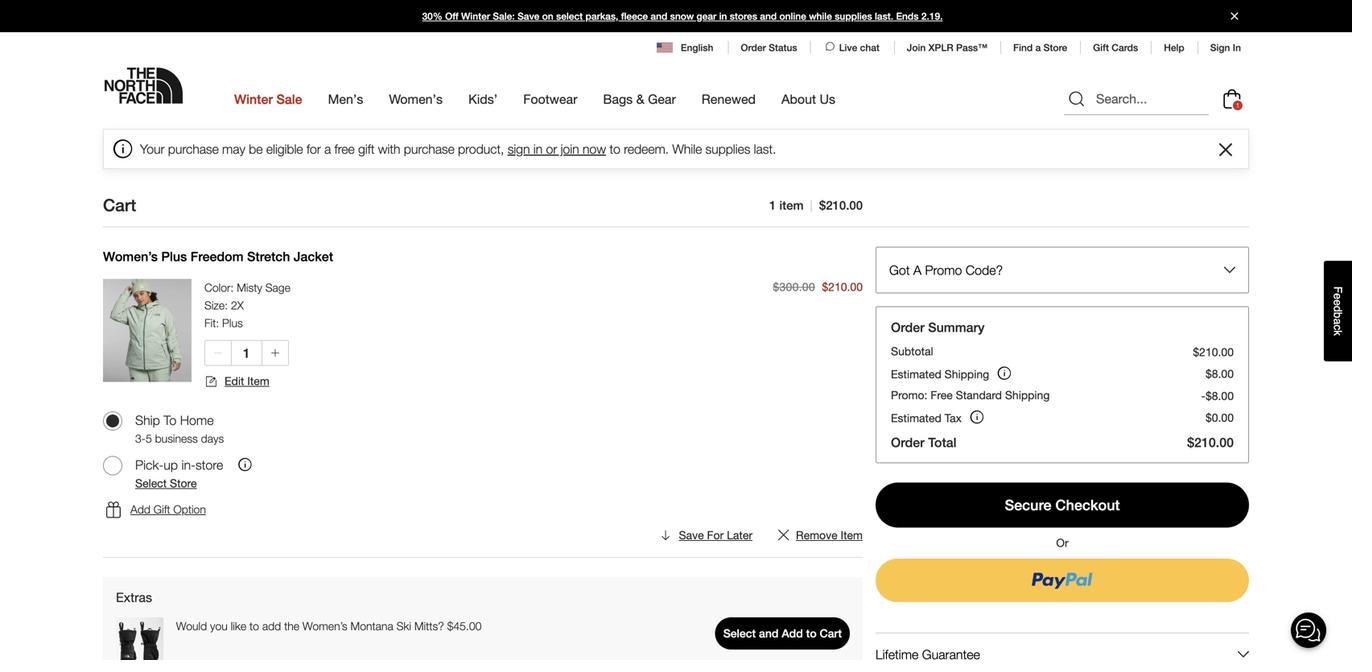 Task type: describe. For each thing, give the bounding box(es) containing it.
$210.00 for order total
[[1188, 435, 1234, 450]]

english link
[[657, 40, 715, 55]]

chat
[[860, 42, 880, 53]]

bags
[[603, 91, 633, 107]]

0 horizontal spatial in
[[534, 141, 543, 157]]

now
[[583, 141, 606, 157]]

help link
[[1164, 42, 1185, 53]]

while
[[809, 10, 832, 22]]

estimated shipping
[[891, 368, 993, 381]]

estimated for estimated shipping
[[891, 368, 942, 381]]

order for order summary
[[891, 320, 925, 335]]

bags & gear link
[[603, 77, 676, 121]]

select store
[[135, 477, 197, 490]]

order status
[[741, 42, 798, 53]]

kids' link
[[469, 77, 498, 121]]

2x
[[231, 299, 244, 312]]

promo
[[926, 263, 963, 278]]

item for remove item
[[841, 528, 863, 542]]

plus inside color: misty sage size: 2x fit: plus
[[222, 317, 243, 330]]

save for later image
[[659, 529, 673, 542]]

2 horizontal spatial to
[[807, 627, 817, 640]]

sage
[[265, 281, 291, 294]]

and inside would you like to add the women's montana ski mitts? $45.00 select and add to cart
[[759, 627, 779, 640]]

increase image
[[270, 348, 281, 358]]

redeem.
[[624, 141, 669, 157]]

xplr
[[929, 42, 954, 53]]

status
[[769, 42, 798, 53]]

winter sale
[[234, 91, 302, 107]]

in inside 30% off winter sale: save on select parkas, fleece and snow gear in stores and online while supplies last. ends 2.19. "link"
[[720, 10, 727, 22]]

live chat button
[[823, 40, 882, 55]]

to
[[164, 413, 177, 428]]

off
[[445, 10, 459, 22]]

code?
[[966, 263, 1003, 278]]

on
[[542, 10, 554, 22]]

store
[[196, 457, 223, 473]]

promo: free standard shipping
[[891, 389, 1050, 402]]

montana
[[351, 620, 394, 633]]

close image
[[1225, 12, 1246, 20]]

add inside would you like to add the women's montana ski mitts? $45.00 select and add to cart
[[782, 627, 803, 640]]

checkout
[[1056, 497, 1120, 514]]

cards
[[1112, 42, 1139, 53]]

remove item button
[[779, 526, 863, 544]]

in-
[[182, 457, 196, 473]]

gift cards
[[1094, 42, 1139, 53]]

secure
[[1005, 497, 1052, 514]]

misty
[[237, 281, 262, 294]]

standard
[[956, 389, 1002, 402]]

for
[[307, 141, 321, 157]]

join
[[561, 141, 579, 157]]

0 vertical spatial cart
[[103, 195, 136, 215]]

women's plus freedom stretch jacket link
[[103, 247, 333, 266]]

renewed link
[[702, 77, 756, 121]]

estimated for estimated tax
[[891, 411, 942, 425]]

winter inside 30% off winter sale: save on select parkas, fleece and snow gear in stores and online while supplies last. ends 2.19. "link"
[[461, 10, 490, 22]]

home
[[180, 413, 214, 428]]

supplies inside "link"
[[835, 10, 873, 22]]

save for later button
[[659, 526, 753, 544]]

5
[[146, 432, 152, 445]]

item
[[780, 198, 804, 212]]

later
[[727, 528, 753, 542]]

select
[[556, 10, 583, 22]]

select store button
[[135, 475, 197, 493]]

1 horizontal spatial shipping
[[1006, 389, 1050, 402]]

like
[[231, 620, 247, 633]]

30%
[[422, 10, 443, 22]]

free
[[335, 141, 355, 157]]

ski
[[397, 620, 411, 633]]

search all image
[[1068, 89, 1087, 109]]

live
[[840, 42, 858, 53]]

footwear link
[[524, 77, 578, 121]]

while
[[673, 141, 702, 157]]

women's montana ski mitts image
[[116, 618, 163, 660]]

store inside button
[[170, 477, 197, 490]]

add gift option button
[[103, 499, 206, 520]]

ship
[[135, 413, 160, 428]]

your
[[140, 141, 165, 157]]

sign in or join now link
[[508, 141, 606, 157]]

stores
[[730, 10, 758, 22]]

jacket
[[294, 249, 333, 264]]

women's
[[389, 91, 443, 107]]

edit item image
[[205, 375, 218, 388]]

1 link
[[1220, 86, 1246, 112]]

2.19.
[[922, 10, 943, 22]]

up
[[164, 457, 178, 473]]

join xplr pass™ link
[[907, 42, 988, 53]]

estimated tax
[[891, 411, 965, 425]]

color:
[[205, 281, 234, 294]]

-
[[1202, 389, 1206, 403]]

you
[[210, 620, 228, 633]]

1 vertical spatial supplies
[[706, 141, 751, 157]]

got a promo code? button
[[877, 248, 1249, 293]]

3-
[[135, 432, 146, 445]]

add
[[262, 620, 281, 633]]

gift cards link
[[1094, 42, 1139, 53]]

0 vertical spatial gift
[[1094, 42, 1110, 53]]

$210.00 right $300.00
[[822, 280, 863, 294]]

promo:
[[891, 389, 928, 402]]

estimated tax tooltip image
[[968, 408, 987, 426]]

select inside would you like to add the women's montana ski mitts? $45.00 select and add to cart
[[724, 627, 756, 640]]

k
[[1332, 330, 1345, 336]]

pass™
[[957, 42, 988, 53]]

1 for 1 item
[[770, 198, 776, 212]]

select and add to cart button
[[716, 618, 850, 650]]

fleece
[[621, 10, 648, 22]]

renewed
[[702, 91, 756, 107]]

cart inside would you like to add the women's montana ski mitts? $45.00 select and add to cart
[[820, 627, 842, 640]]

product,
[[458, 141, 504, 157]]

$210.00 for 1 item
[[820, 198, 863, 212]]

total
[[929, 435, 957, 450]]

find
[[1014, 42, 1033, 53]]



Task type: locate. For each thing, give the bounding box(es) containing it.
gift
[[358, 141, 375, 157]]

0 vertical spatial women's
[[103, 249, 158, 264]]

0 vertical spatial a
[[1036, 42, 1041, 53]]

estimated
[[891, 368, 942, 381], [891, 411, 942, 425]]

edit
[[225, 374, 244, 388]]

1 vertical spatial 1
[[770, 198, 776, 212]]

item right remove
[[841, 528, 863, 542]]

0 vertical spatial select
[[135, 477, 167, 490]]

women's plus freedom stretch jacket
[[103, 249, 333, 264]]

30% off winter sale: save on select parkas, fleece and snow gear in stores and online while supplies last. ends 2.19. link
[[0, 0, 1353, 32]]

save inside "link"
[[518, 10, 540, 22]]

1
[[1237, 102, 1240, 109], [770, 198, 776, 212]]

gift down select store button
[[154, 503, 170, 516]]

1 horizontal spatial a
[[1036, 42, 1041, 53]]

about us
[[782, 91, 836, 107]]

1 horizontal spatial cart
[[820, 627, 842, 640]]

order up subtotal
[[891, 320, 925, 335]]

supplies up live chat button
[[835, 10, 873, 22]]

0 horizontal spatial purchase
[[168, 141, 219, 157]]

save left "for"
[[679, 528, 704, 542]]

women's inside would you like to add the women's montana ski mitts? $45.00 select and add to cart
[[303, 620, 348, 633]]

find a store link
[[1014, 42, 1068, 53]]

1 horizontal spatial winter
[[461, 10, 490, 22]]

estimated up promo:
[[891, 368, 942, 381]]

secure checkout link
[[876, 483, 1250, 528]]

sale:
[[493, 10, 515, 22]]

0 horizontal spatial to
[[250, 620, 259, 633]]

0 vertical spatial shipping
[[945, 368, 990, 381]]

shipping up promo: free standard shipping
[[945, 368, 990, 381]]

e up b
[[1332, 300, 1345, 306]]

women's link
[[389, 77, 443, 121]]

0 vertical spatial $8.00
[[1206, 367, 1234, 381]]

1 horizontal spatial save
[[679, 528, 704, 542]]

2 purchase from the left
[[404, 141, 455, 157]]

gift left 'cards'
[[1094, 42, 1110, 53]]

winter inside winter sale link
[[234, 91, 273, 107]]

1 vertical spatial item
[[841, 528, 863, 542]]

0 vertical spatial save
[[518, 10, 540, 22]]

d
[[1332, 306, 1345, 312]]

0 vertical spatial store
[[1044, 42, 1068, 53]]

0 horizontal spatial cart
[[103, 195, 136, 215]]

Search search field
[[1064, 83, 1209, 115]]

order for order status
[[741, 42, 766, 53]]

winter right the off
[[461, 10, 490, 22]]

1 vertical spatial last.
[[754, 141, 776, 157]]

a inside button
[[1332, 318, 1345, 325]]

last. inside "link"
[[875, 10, 894, 22]]

1 horizontal spatial last.
[[875, 10, 894, 22]]

fit:
[[205, 317, 219, 330]]

1 $8.00 from the top
[[1206, 367, 1234, 381]]

1 horizontal spatial plus
[[222, 317, 243, 330]]

1 vertical spatial in
[[534, 141, 543, 157]]

order summary
[[891, 320, 985, 335]]

0 vertical spatial last.
[[875, 10, 894, 22]]

order total
[[891, 435, 957, 450]]

select inside button
[[135, 477, 167, 490]]

1 vertical spatial a
[[324, 141, 331, 157]]

remove
[[796, 528, 838, 542]]

purchase right with
[[404, 141, 455, 157]]

eligible
[[266, 141, 303, 157]]

1 left item
[[770, 198, 776, 212]]

order
[[741, 42, 766, 53], [891, 320, 925, 335], [891, 435, 925, 450]]

snow
[[670, 10, 694, 22]]

$210.00 down the $0.00
[[1188, 435, 1234, 450]]

1 e from the top
[[1332, 293, 1345, 300]]

women's
[[103, 249, 158, 264], [303, 620, 348, 633]]

1 vertical spatial plus
[[222, 317, 243, 330]]

2 vertical spatial order
[[891, 435, 925, 450]]

in
[[720, 10, 727, 22], [534, 141, 543, 157]]

a up k
[[1332, 318, 1345, 325]]

bags & gear
[[603, 91, 676, 107]]

f e e d b a c k button
[[1325, 261, 1353, 362]]

a right find
[[1036, 42, 1041, 53]]

stretch
[[247, 249, 290, 264]]

in left or
[[534, 141, 543, 157]]

to
[[610, 141, 621, 157], [250, 620, 259, 633], [807, 627, 817, 640]]

and
[[651, 10, 668, 22], [760, 10, 777, 22], [759, 627, 779, 640]]

2 e from the top
[[1332, 300, 1345, 306]]

2 estimated from the top
[[891, 411, 942, 425]]

winter left sale
[[234, 91, 273, 107]]

your purchase may be eligible for a free gift with purchase product, sign in or join now to redeem. while supplies last.
[[140, 141, 776, 157]]

sale
[[277, 91, 302, 107]]

0 horizontal spatial 1
[[770, 198, 776, 212]]

0 vertical spatial order
[[741, 42, 766, 53]]

or
[[546, 141, 557, 157]]

close notification image
[[1220, 143, 1233, 156]]

0 horizontal spatial last.
[[754, 141, 776, 157]]

1 vertical spatial winter
[[234, 91, 273, 107]]

-$8.00
[[1202, 389, 1234, 403]]

0 vertical spatial supplies
[[835, 10, 873, 22]]

for
[[707, 528, 724, 542]]

e up d
[[1332, 293, 1345, 300]]

$210.00 for subtotal
[[1194, 346, 1234, 359]]

may
[[222, 141, 245, 157]]

0 horizontal spatial select
[[135, 477, 167, 490]]

0 horizontal spatial item
[[247, 374, 270, 388]]

supplies
[[835, 10, 873, 22], [706, 141, 751, 157]]

$210.00 right item
[[820, 198, 863, 212]]

extras
[[116, 590, 152, 605]]

1 horizontal spatial add
[[782, 627, 803, 640]]

2 vertical spatial a
[[1332, 318, 1345, 325]]

1 horizontal spatial to
[[610, 141, 621, 157]]

in
[[1233, 42, 1242, 53]]

1 horizontal spatial store
[[1044, 42, 1068, 53]]

$210.00
[[820, 198, 863, 212], [822, 280, 863, 294], [1194, 346, 1234, 359], [1188, 435, 1234, 450]]

1 horizontal spatial in
[[720, 10, 727, 22]]

english
[[681, 42, 714, 53]]

last. up 1 item
[[754, 141, 776, 157]]

join
[[907, 42, 926, 53]]

1 vertical spatial cart
[[820, 627, 842, 640]]

0 horizontal spatial add
[[130, 503, 150, 516]]

the north face home page image
[[105, 68, 183, 104]]

men's link
[[328, 77, 363, 121]]

this item can be picked up from the selected store depending on the item availability at the store. image
[[236, 456, 254, 474]]

0 horizontal spatial plus
[[161, 249, 187, 264]]

2 horizontal spatial a
[[1332, 318, 1345, 325]]

order status link
[[741, 42, 798, 53]]

a right the for
[[324, 141, 331, 157]]

option
[[173, 503, 206, 516]]

add inside button
[[130, 503, 150, 516]]

1 horizontal spatial item
[[841, 528, 863, 542]]

$210.00 up -$8.00
[[1194, 346, 1234, 359]]

gear
[[648, 91, 676, 107]]

plus
[[161, 249, 187, 264], [222, 317, 243, 330]]

women's up women's plus freedom stretch jacket image
[[103, 249, 158, 264]]

order down estimated tax
[[891, 435, 925, 450]]

item inside remove item button
[[841, 528, 863, 542]]

0 horizontal spatial a
[[324, 141, 331, 157]]

$8.00 up -$8.00
[[1206, 367, 1234, 381]]

freedom
[[191, 249, 244, 264]]

0 vertical spatial item
[[247, 374, 270, 388]]

cart
[[103, 195, 136, 215], [820, 627, 842, 640]]

1 horizontal spatial 1
[[1237, 102, 1240, 109]]

0 horizontal spatial gift
[[154, 503, 170, 516]]

mitts?
[[415, 620, 444, 633]]

1 vertical spatial women's
[[303, 620, 348, 633]]

save for later
[[679, 528, 753, 542]]

sign in
[[1211, 42, 1242, 53]]

None number field
[[232, 341, 262, 365]]

sign
[[1211, 42, 1231, 53]]

2 $8.00 from the top
[[1206, 389, 1234, 403]]

1 purchase from the left
[[168, 141, 219, 157]]

1 estimated from the top
[[891, 368, 942, 381]]

sign in button
[[1211, 42, 1242, 53]]

0 vertical spatial estimated
[[891, 368, 942, 381]]

1 vertical spatial add
[[782, 627, 803, 640]]

1 item
[[770, 198, 804, 212]]

gear
[[697, 10, 717, 22]]

0 vertical spatial add
[[130, 503, 150, 516]]

e
[[1332, 293, 1345, 300], [1332, 300, 1345, 306]]

item inside edit item button
[[247, 374, 270, 388]]

estimated shipping tooltip image
[[996, 364, 1014, 382]]

color: misty sage size: 2x fit: plus
[[205, 281, 291, 330]]

$300.00
[[773, 280, 816, 294]]

remove item image
[[779, 530, 790, 541]]

1 vertical spatial estimated
[[891, 411, 942, 425]]

edit item
[[225, 374, 270, 388]]

0 vertical spatial winter
[[461, 10, 490, 22]]

gift
[[1094, 42, 1110, 53], [154, 503, 170, 516]]

save left on
[[518, 10, 540, 22]]

business
[[155, 432, 198, 445]]

winter sale link
[[234, 77, 302, 121]]

plus down 2x
[[222, 317, 243, 330]]

ship to home 3-5 business days
[[135, 413, 224, 445]]

0 vertical spatial plus
[[161, 249, 187, 264]]

live chat
[[840, 42, 880, 53]]

0 horizontal spatial winter
[[234, 91, 273, 107]]

1 down in
[[1237, 102, 1240, 109]]

men's
[[328, 91, 363, 107]]

1 vertical spatial order
[[891, 320, 925, 335]]

1 vertical spatial save
[[679, 528, 704, 542]]

store down pick-up in-store
[[170, 477, 197, 490]]

1 vertical spatial gift
[[154, 503, 170, 516]]

add
[[130, 503, 150, 516], [782, 627, 803, 640]]

0 vertical spatial 1
[[1237, 102, 1240, 109]]

women's right the
[[303, 620, 348, 633]]

sign
[[508, 141, 530, 157]]

size:
[[205, 299, 228, 312]]

1 vertical spatial $8.00
[[1206, 389, 1234, 403]]

plus left freedom
[[161, 249, 187, 264]]

pick-
[[135, 457, 164, 473]]

1 horizontal spatial supplies
[[835, 10, 873, 22]]

gift inside add gift option button
[[154, 503, 170, 516]]

order left "status"
[[741, 42, 766, 53]]

c
[[1332, 325, 1345, 330]]

last. left ends
[[875, 10, 894, 22]]

us
[[820, 91, 836, 107]]

subtotal
[[891, 345, 934, 358]]

$8.00 up the $0.00
[[1206, 389, 1234, 403]]

select
[[135, 477, 167, 490], [724, 627, 756, 640]]

store right find
[[1044, 42, 1068, 53]]

1 vertical spatial store
[[170, 477, 197, 490]]

1 horizontal spatial gift
[[1094, 42, 1110, 53]]

online
[[780, 10, 807, 22]]

estimated down promo:
[[891, 411, 942, 425]]

1 horizontal spatial purchase
[[404, 141, 455, 157]]

in right gear
[[720, 10, 727, 22]]

women's plus freedom stretch jacket image
[[103, 279, 192, 382]]

0 horizontal spatial supplies
[[706, 141, 751, 157]]

purchase left may
[[168, 141, 219, 157]]

1 for 1
[[1237, 102, 1240, 109]]

0 horizontal spatial save
[[518, 10, 540, 22]]

0 horizontal spatial shipping
[[945, 368, 990, 381]]

1 horizontal spatial women's
[[303, 620, 348, 633]]

shipping down estimated shipping tooltip icon at bottom
[[1006, 389, 1050, 402]]

order for order total
[[891, 435, 925, 450]]

save inside button
[[679, 528, 704, 542]]

summary
[[929, 320, 985, 335]]

store
[[1044, 42, 1068, 53], [170, 477, 197, 490]]

pick-up in-store
[[135, 457, 223, 473]]

remove item
[[796, 528, 863, 542]]

item right edit
[[247, 374, 270, 388]]

0 horizontal spatial women's
[[103, 249, 158, 264]]

0 vertical spatial in
[[720, 10, 727, 22]]

0 horizontal spatial store
[[170, 477, 197, 490]]

1 vertical spatial shipping
[[1006, 389, 1050, 402]]

supplies right "while"
[[706, 141, 751, 157]]

1 vertical spatial select
[[724, 627, 756, 640]]

1 horizontal spatial select
[[724, 627, 756, 640]]

item for edit item
[[247, 374, 270, 388]]



Task type: vqa. For each thing, say whether or not it's contained in the screenshot.
Women's link
yes



